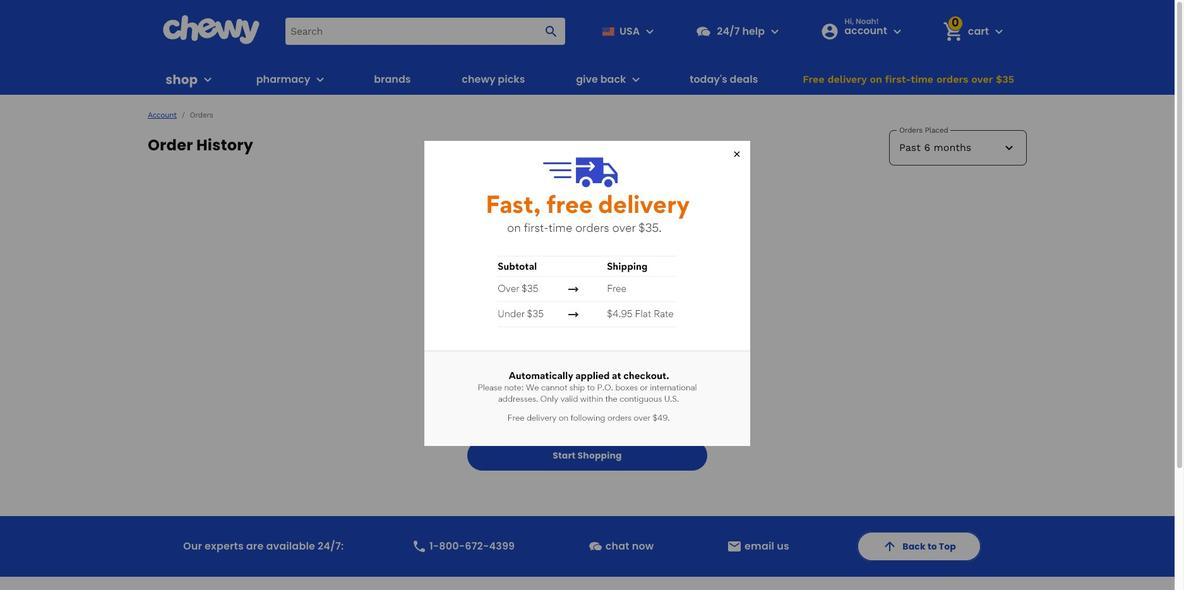 Task type: locate. For each thing, give the bounding box(es) containing it.
us
[[777, 539, 790, 554]]

time
[[911, 73, 934, 85]]

email us
[[745, 539, 790, 554]]

back left to
[[903, 540, 926, 553]]

brands link
[[369, 64, 416, 95]]

today's deals
[[690, 72, 759, 87]]

you haven't placed any orders in the last 6 months
[[468, 413, 705, 425]]

free delivery on first-time orders over $35 button
[[799, 64, 1019, 95]]

1 vertical spatial back
[[903, 540, 926, 553]]

1-800-672-4399 link
[[407, 534, 520, 559]]

chewy picks
[[462, 72, 525, 87]]

any
[[558, 413, 574, 425]]

0 horizontal spatial back
[[601, 72, 626, 87]]

our
[[183, 539, 202, 554]]

24/7:
[[318, 539, 344, 554]]

0 vertical spatial orders
[[937, 73, 969, 85]]

on
[[870, 73, 883, 85]]

back
[[601, 72, 626, 87], [903, 540, 926, 553]]

submit search image
[[544, 24, 559, 39]]

orders inside button
[[937, 73, 969, 85]]

chat now button
[[583, 534, 659, 559]]

back to top button
[[858, 531, 982, 562]]

no recent orders.
[[497, 370, 678, 399]]

account link
[[148, 110, 177, 120]]

1 vertical spatial orders
[[577, 413, 607, 425]]

haven't
[[487, 413, 521, 425]]

start shopping link
[[468, 440, 708, 471]]

deals
[[730, 72, 759, 87]]

experts
[[205, 539, 244, 554]]

free
[[803, 73, 825, 85]]

back inside give back link
[[601, 72, 626, 87]]

to
[[928, 540, 938, 553]]

672-
[[465, 539, 489, 554]]

cart
[[969, 24, 990, 38]]

chewy picks link
[[457, 64, 530, 95]]

chat
[[606, 539, 630, 554]]

over
[[972, 73, 993, 85]]

available
[[266, 539, 315, 554]]

orders left in
[[577, 413, 607, 425]]

give
[[576, 72, 598, 87]]

placed
[[524, 413, 555, 425]]

chewy home image
[[162, 15, 260, 44]]

orders
[[190, 110, 213, 119]]

orders
[[937, 73, 969, 85], [577, 413, 607, 425]]

site banner
[[0, 0, 1175, 95]]

4399
[[489, 539, 515, 554]]

back right give
[[601, 72, 626, 87]]

account
[[148, 110, 177, 119]]

0
[[952, 15, 960, 30]]

account
[[845, 23, 888, 38]]

pharmacy
[[256, 72, 311, 87]]

last
[[640, 413, 657, 425]]

1-800-672-4399
[[430, 539, 515, 554]]

1 horizontal spatial back
[[903, 540, 926, 553]]

fast delivery on any order. free shipping on first-time orders over $35. automatically applied at checkout. image
[[425, 141, 751, 446]]

picks
[[498, 72, 525, 87]]

$35
[[997, 73, 1015, 85]]

today's
[[690, 72, 728, 87]]

items image
[[942, 20, 965, 42]]

24/7 help link
[[691, 16, 765, 46]]

1 horizontal spatial orders
[[937, 73, 969, 85]]

top
[[940, 540, 957, 553]]

0 vertical spatial back
[[601, 72, 626, 87]]

email us link
[[722, 534, 795, 559]]

no
[[497, 370, 526, 399]]

orders left the over
[[937, 73, 969, 85]]

start
[[553, 449, 576, 462]]

are
[[246, 539, 264, 554]]



Task type: vqa. For each thing, say whether or not it's contained in the screenshot.
submit search image
yes



Task type: describe. For each thing, give the bounding box(es) containing it.
free delivery on first-time orders over $35
[[803, 73, 1015, 85]]

delivery
[[828, 73, 867, 85]]

0 horizontal spatial orders
[[577, 413, 607, 425]]

800-
[[439, 539, 465, 554]]

order history
[[148, 135, 254, 155]]

back inside back to top button
[[903, 540, 926, 553]]

24/7
[[717, 24, 740, 38]]

brands
[[374, 72, 411, 87]]

now
[[632, 539, 654, 554]]

in
[[610, 413, 618, 425]]

you
[[468, 413, 484, 425]]

history
[[197, 135, 254, 155]]

give back link
[[571, 64, 626, 95]]

empty order image
[[509, 196, 667, 354]]

chewy support image
[[588, 539, 603, 554]]

first-
[[886, 73, 911, 85]]

6
[[660, 413, 666, 425]]

months
[[669, 413, 705, 425]]

24/7 help
[[717, 24, 765, 38]]

pharmacy link
[[251, 64, 311, 95]]

email
[[745, 539, 775, 554]]

chewy support image
[[696, 23, 712, 39]]

recent
[[530, 370, 599, 399]]

shopping
[[578, 449, 622, 462]]

chat now
[[606, 539, 654, 554]]

start shopping
[[553, 449, 622, 462]]

Product search field
[[286, 18, 566, 45]]

chewy
[[462, 72, 496, 87]]

orders.
[[603, 370, 678, 399]]

back to top
[[903, 540, 957, 553]]

close modal image
[[732, 149, 742, 159]]

today's deals link
[[685, 64, 764, 95]]

account link
[[816, 16, 888, 46]]

our experts are available 24/7:
[[183, 539, 344, 554]]

help
[[743, 24, 765, 38]]

order
[[148, 135, 193, 155]]

1-
[[430, 539, 439, 554]]

give back
[[576, 72, 626, 87]]

the
[[621, 413, 637, 425]]



